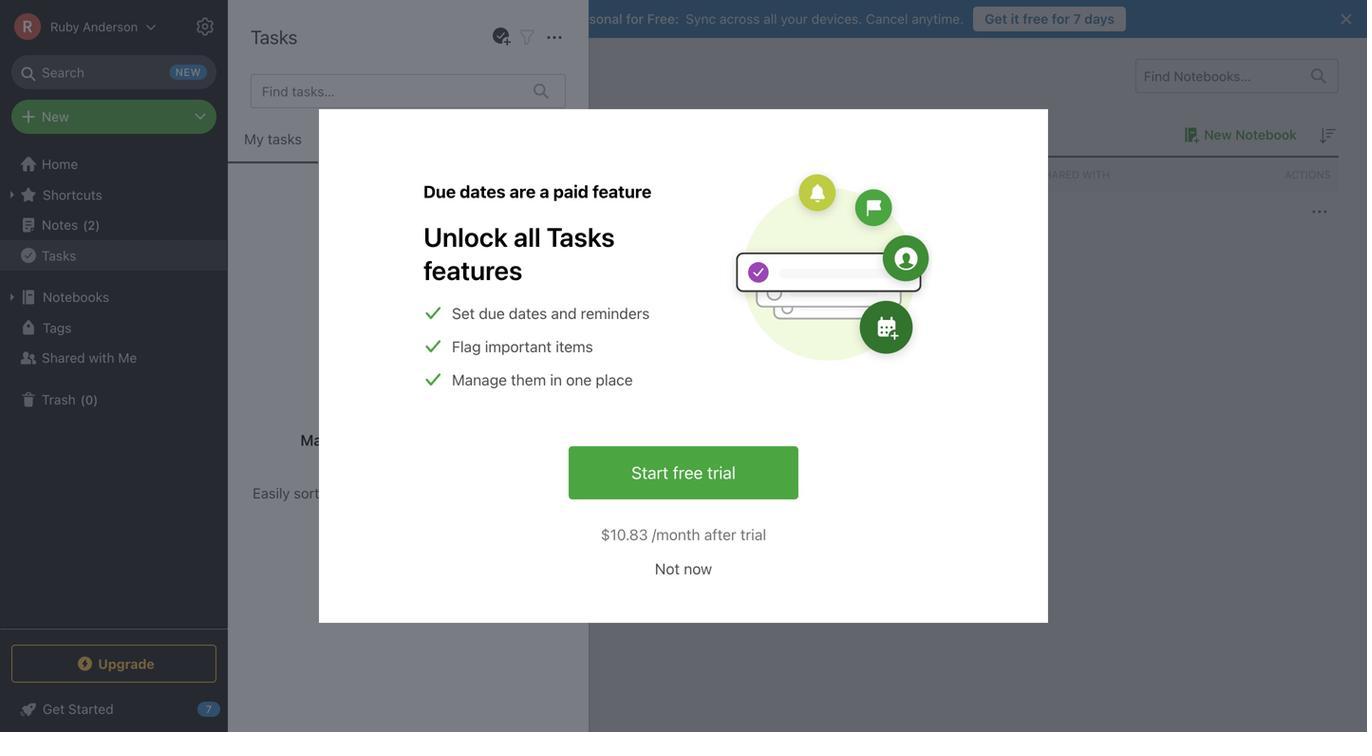 Task type: describe. For each thing, give the bounding box(es) containing it.
manage for manage and organize tasks all in one place
[[300, 431, 358, 449]]

new task image
[[490, 26, 513, 48]]

status
[[524, 485, 564, 501]]

set
[[452, 304, 475, 322]]

1 notebook
[[256, 126, 330, 142]]

manage and organize tasks all in one place
[[300, 431, 516, 472]]

a inside first notebook row
[[883, 204, 890, 219]]

date,
[[371, 485, 404, 501]]

evernote
[[509, 11, 565, 27]]

in 1 hour button
[[454, 344, 527, 368]]

Search text field
[[25, 55, 203, 89]]

shortcuts button
[[0, 179, 227, 210]]

for for 7
[[1052, 11, 1070, 27]]

created by button
[[720, 158, 875, 192]]

notebook for first notebook
[[345, 204, 405, 220]]

today
[[464, 300, 501, 316]]

not now link
[[655, 557, 712, 580]]

get
[[985, 11, 1007, 27]]

7
[[1073, 11, 1081, 27]]

new for new
[[42, 109, 69, 124]]

cell inside the notebooks element
[[1030, 193, 1184, 231]]

( for notes
[[83, 218, 88, 232]]

shared with me
[[42, 350, 137, 366]]

assigned
[[462, 485, 520, 501]]

manage for manage them in one place
[[452, 371, 507, 389]]

tasks inside manage and organize tasks all in one place
[[458, 431, 496, 449]]

and inside easily sort by due date, note, or assigned status using this view and more.
[[425, 507, 450, 524]]

0
[[85, 392, 93, 407]]

with
[[89, 350, 114, 366]]

tomorrow button
[[519, 296, 601, 321]]

due
[[423, 181, 456, 202]]

free inside button
[[673, 462, 703, 483]]

notebooks link
[[0, 282, 227, 312]]

by
[[779, 169, 792, 181]]

1 horizontal spatial due
[[479, 304, 505, 322]]

this
[[365, 507, 388, 524]]

4
[[560, 347, 568, 363]]

1 horizontal spatial place
[[596, 371, 633, 389]]

not
[[655, 560, 680, 578]]

shared with me link
[[0, 343, 227, 373]]

tags
[[43, 320, 72, 335]]

tasks inside "button"
[[42, 248, 76, 263]]

in for in 4 hours
[[545, 347, 556, 363]]

paid
[[553, 181, 589, 202]]

trash
[[42, 392, 76, 407]]

new button
[[11, 100, 216, 134]]

with
[[1083, 169, 1110, 181]]

Find tasks… text field
[[254, 76, 522, 107]]

first notebook
[[314, 204, 405, 220]]

start free trial button
[[569, 446, 798, 499]]

2
[[88, 218, 95, 232]]

minutes
[[919, 204, 968, 219]]

1 horizontal spatial one
[[566, 371, 592, 389]]

by
[[323, 485, 339, 501]]

place inside manage and organize tasks all in one place
[[412, 454, 451, 472]]

easily
[[253, 485, 290, 501]]

actions
[[1285, 169, 1331, 181]]

across
[[720, 11, 760, 27]]

not now
[[655, 560, 712, 578]]

few
[[893, 204, 915, 219]]

first notebook button
[[287, 200, 432, 223]]

items
[[556, 338, 593, 356]]

sync
[[686, 11, 716, 27]]

due inside easily sort by due date, note, or assigned status using this view and more.
[[343, 485, 367, 501]]

tasks inside button
[[268, 131, 302, 147]]

in 4 hours button
[[534, 344, 617, 368]]

are
[[510, 181, 536, 202]]

in for in 1 hour
[[464, 347, 475, 363]]

devices.
[[811, 11, 862, 27]]

tags button
[[0, 312, 227, 343]]

1 inside the notebooks element
[[256, 126, 263, 142]]

reminders
[[581, 304, 650, 322]]

note,
[[408, 485, 441, 501]]

now
[[684, 560, 712, 578]]

0 vertical spatial all
[[764, 11, 777, 27]]

free inside 'button'
[[1023, 11, 1048, 27]]

created by
[[728, 169, 792, 181]]

1 horizontal spatial notebooks
[[256, 65, 347, 87]]

/month
[[652, 526, 700, 544]]

settings image
[[194, 15, 216, 38]]

shared with button
[[1030, 158, 1184, 192]]

shortcuts
[[43, 187, 102, 202]]

your
[[781, 11, 808, 27]]

days
[[1084, 11, 1115, 27]]

a few minutes ago
[[883, 204, 994, 219]]

home link
[[0, 149, 228, 179]]

all inside the unlock all tasks features
[[514, 221, 541, 253]]

get it free for 7 days button
[[973, 7, 1126, 31]]

1 horizontal spatial tasks
[[251, 26, 298, 48]]

unlock all tasks features
[[423, 221, 615, 286]]

notebook for new notebook
[[1236, 127, 1297, 142]]

anderson
[[763, 204, 821, 219]]

created
[[728, 169, 776, 181]]

0 vertical spatial dates
[[460, 181, 506, 202]]

ruby
[[728, 204, 759, 219]]

sort
[[294, 485, 319, 501]]

shared
[[1037, 169, 1080, 181]]

try
[[485, 11, 505, 27]]

trash ( 0 )
[[42, 392, 98, 407]]



Task type: vqa. For each thing, say whether or not it's contained in the screenshot.
left 'NOTES'
no



Task type: locate. For each thing, give the bounding box(es) containing it.
tasks button
[[0, 240, 227, 271]]

free:
[[647, 11, 679, 27]]

1 vertical spatial free
[[673, 462, 703, 483]]

my
[[244, 131, 264, 147]]

0 horizontal spatial manage
[[300, 431, 358, 449]]

2 horizontal spatial tasks
[[547, 221, 615, 253]]

notebook up actions button
[[1236, 127, 1297, 142]]

1 horizontal spatial tasks
[[458, 431, 496, 449]]

a
[[540, 181, 549, 202], [883, 204, 890, 219]]

all
[[764, 11, 777, 27], [514, 221, 541, 253], [500, 431, 516, 449]]

one down in 4 hours button
[[566, 371, 592, 389]]

1 horizontal spatial a
[[883, 204, 890, 219]]

1 vertical spatial tasks
[[458, 431, 496, 449]]

and inside manage and organize tasks all in one place
[[361, 431, 388, 449]]

for for free:
[[626, 11, 644, 27]]

1 horizontal spatial free
[[1023, 11, 1048, 27]]

notebooks up tags
[[43, 289, 109, 305]]

0 vertical spatial tasks
[[268, 131, 302, 147]]

0 horizontal spatial notebooks
[[43, 289, 109, 305]]

1 vertical spatial place
[[412, 454, 451, 472]]

0 vertical spatial one
[[566, 371, 592, 389]]

today button
[[454, 296, 511, 321]]

one inside manage and organize tasks all in one place
[[382, 454, 409, 472]]

( inside trash ( 0 )
[[80, 392, 85, 407]]

anytime.
[[912, 11, 964, 27]]

) inside notes ( 2 )
[[95, 218, 100, 232]]

1 vertical spatial manage
[[300, 431, 358, 449]]

1 vertical spatial in
[[365, 454, 378, 472]]

1 vertical spatial a
[[883, 204, 890, 219]]

1 for from the left
[[626, 11, 644, 27]]

custom
[[631, 300, 678, 316]]

and down note,
[[425, 507, 450, 524]]

tree containing home
[[0, 149, 228, 628]]

1 vertical spatial dates
[[509, 304, 547, 322]]

0 vertical spatial free
[[1023, 11, 1048, 27]]

1 vertical spatial 1
[[479, 347, 485, 363]]

0 horizontal spatial trial
[[707, 462, 736, 483]]

0 vertical spatial new
[[42, 109, 69, 124]]

manage up "by" at left
[[300, 431, 358, 449]]

1 horizontal spatial for
[[1052, 11, 1070, 27]]

0 vertical spatial )
[[95, 218, 100, 232]]

one up date,
[[382, 454, 409, 472]]

1 horizontal spatial in
[[545, 347, 556, 363]]

1 horizontal spatial manage
[[452, 371, 507, 389]]

and left organize
[[361, 431, 388, 449]]

place down organize
[[412, 454, 451, 472]]

new for new notebook
[[1204, 127, 1232, 142]]

my tasks button
[[228, 127, 318, 163]]

for
[[626, 11, 644, 27], [1052, 11, 1070, 27]]

0 vertical spatial notebook
[[1236, 127, 1297, 142]]

1 horizontal spatial notebook
[[1236, 127, 1297, 142]]

tasks down the paid
[[547, 221, 615, 253]]

my tasks
[[244, 131, 302, 147]]

) for notes
[[95, 218, 100, 232]]

( right trash
[[80, 392, 85, 407]]

1 vertical spatial notebooks
[[43, 289, 109, 305]]

1 vertical spatial notebook
[[345, 204, 405, 220]]

upgrade button
[[11, 645, 216, 683]]

one
[[566, 371, 592, 389], [382, 454, 409, 472]]

tasks
[[251, 26, 298, 48], [547, 221, 615, 253], [42, 248, 76, 263]]

notebooks up notebook
[[256, 65, 347, 87]]

ruby anderson
[[728, 204, 821, 219]]

using
[[326, 507, 361, 524]]

expand notebooks image
[[5, 290, 20, 305]]

cancel
[[866, 11, 908, 27]]

trial up after
[[707, 462, 736, 483]]

repeat button
[[696, 296, 774, 321]]

None search field
[[25, 55, 203, 89]]

0 horizontal spatial dates
[[460, 181, 506, 202]]

1 vertical spatial (
[[80, 392, 85, 407]]

important
[[485, 338, 552, 356]]

it
[[1011, 11, 1019, 27]]

for left free: at the left of the page
[[626, 11, 644, 27]]

flag
[[452, 338, 481, 356]]

dates up flag important items at the left top of the page
[[509, 304, 547, 322]]

hours
[[572, 347, 606, 363]]

notebooks
[[256, 65, 347, 87], [43, 289, 109, 305]]

0 horizontal spatial and
[[361, 431, 388, 449]]

(
[[83, 218, 88, 232], [80, 392, 85, 407]]

0 horizontal spatial new
[[42, 109, 69, 124]]

for left 7
[[1052, 11, 1070, 27]]

( right "notes"
[[83, 218, 88, 232]]

tasks right organize
[[458, 431, 496, 449]]

0 vertical spatial (
[[83, 218, 88, 232]]

in
[[550, 371, 562, 389], [365, 454, 378, 472]]

or
[[445, 485, 458, 501]]

new notebook
[[1204, 127, 1297, 142]]

set due dates and reminders
[[452, 304, 650, 322]]

1 vertical spatial all
[[514, 221, 541, 253]]

0 vertical spatial place
[[596, 371, 633, 389]]

1 vertical spatial )
[[93, 392, 98, 407]]

unlock
[[423, 221, 508, 253]]

repeat
[[721, 300, 764, 316]]

all up assigned
[[500, 431, 516, 449]]

in 4 hours
[[545, 347, 606, 363]]

0 horizontal spatial notebook
[[345, 204, 405, 220]]

1 vertical spatial new
[[1204, 127, 1232, 142]]

1 horizontal spatial trial
[[740, 526, 766, 544]]

get it free for 7 days
[[985, 11, 1115, 27]]

tasks down "notes"
[[42, 248, 76, 263]]

hour
[[489, 347, 516, 363]]

1 horizontal spatial 1
[[479, 347, 485, 363]]

trial right after
[[740, 526, 766, 544]]

$10.83 /month after trial
[[601, 526, 766, 544]]

0 horizontal spatial place
[[412, 454, 451, 472]]

new notebook button
[[1178, 123, 1297, 146]]

in
[[464, 347, 475, 363], [545, 347, 556, 363]]

) inside trash ( 0 )
[[93, 392, 98, 407]]

first notebook row
[[256, 193, 1339, 231]]

shared with
[[1037, 169, 1110, 181]]

1 horizontal spatial and
[[425, 507, 450, 524]]

1 horizontal spatial new
[[1204, 127, 1232, 142]]

1
[[256, 126, 263, 142], [479, 347, 485, 363]]

Find Notebooks… text field
[[1136, 61, 1300, 91]]

1 vertical spatial trial
[[740, 526, 766, 544]]

0 vertical spatial and
[[551, 304, 577, 322]]

first
[[314, 204, 341, 220]]

notebooks element
[[228, 38, 1367, 732]]

1 in from the left
[[464, 347, 475, 363]]

due right set
[[479, 304, 505, 322]]

upgrade
[[98, 656, 154, 671]]

( inside notes ( 2 )
[[83, 218, 88, 232]]

0 horizontal spatial one
[[382, 454, 409, 472]]

try evernote personal for free: sync across all your devices. cancel anytime.
[[485, 11, 964, 27]]

notebook
[[267, 126, 330, 142]]

more.
[[453, 507, 491, 524]]

in 1 hour
[[464, 347, 516, 363]]

0 horizontal spatial in
[[464, 347, 475, 363]]

2 vertical spatial and
[[425, 507, 450, 524]]

flag important items
[[452, 338, 593, 356]]

free right it
[[1023, 11, 1048, 27]]

home
[[42, 156, 78, 172]]

view
[[392, 507, 422, 524]]

0 horizontal spatial tasks
[[268, 131, 302, 147]]

actions button
[[1184, 158, 1339, 192]]

0 vertical spatial notebooks
[[256, 65, 347, 87]]

trial inside button
[[707, 462, 736, 483]]

1 horizontal spatial dates
[[509, 304, 547, 322]]

dates left are
[[460, 181, 506, 202]]

2 vertical spatial all
[[500, 431, 516, 449]]

a right are
[[540, 181, 549, 202]]

1 left notebook
[[256, 126, 263, 142]]

notebook inside button
[[345, 204, 405, 220]]

dates
[[460, 181, 506, 202], [509, 304, 547, 322]]

feature
[[593, 181, 652, 202]]

) down shortcuts button
[[95, 218, 100, 232]]

0 vertical spatial in
[[550, 371, 562, 389]]

new inside button
[[1204, 127, 1232, 142]]

tree
[[0, 149, 228, 628]]

tasks
[[268, 131, 302, 147], [458, 431, 496, 449]]

0 horizontal spatial a
[[540, 181, 549, 202]]

in inside manage and organize tasks all in one place
[[365, 454, 378, 472]]

ago
[[971, 204, 994, 219]]

cell
[[1030, 193, 1184, 231]]

0 horizontal spatial 1
[[256, 126, 263, 142]]

personal
[[568, 11, 623, 27]]

manage inside manage and organize tasks all in one place
[[300, 431, 358, 449]]

0 vertical spatial manage
[[452, 371, 507, 389]]

$10.83
[[601, 526, 648, 544]]

due dates are a paid feature
[[423, 181, 652, 202]]

in left hour
[[464, 347, 475, 363]]

me
[[118, 350, 137, 366]]

1 horizontal spatial in
[[550, 371, 562, 389]]

) right trash
[[93, 392, 98, 407]]

( for trash
[[80, 392, 85, 407]]

free right start
[[673, 462, 703, 483]]

0 vertical spatial trial
[[707, 462, 736, 483]]

them
[[511, 371, 546, 389]]

manage them in one place
[[452, 371, 633, 389]]

all down are
[[514, 221, 541, 253]]

notebook inside button
[[1236, 127, 1297, 142]]

1 vertical spatial and
[[361, 431, 388, 449]]

in left 4
[[545, 347, 556, 363]]

due right "by" at left
[[343, 485, 367, 501]]

new up home
[[42, 109, 69, 124]]

in up date,
[[365, 454, 378, 472]]

0 vertical spatial a
[[540, 181, 549, 202]]

new down find notebooks… text field
[[1204, 127, 1232, 142]]

tasks right my
[[268, 131, 302, 147]]

start free trial
[[631, 462, 736, 483]]

a left the few at top right
[[883, 204, 890, 219]]

1 inside in 1 hour button
[[479, 347, 485, 363]]

1 left hour
[[479, 347, 485, 363]]

1 vertical spatial one
[[382, 454, 409, 472]]

tasks right settings image
[[251, 26, 298, 48]]

2 horizontal spatial and
[[551, 304, 577, 322]]

place down the hours
[[596, 371, 633, 389]]

notes
[[42, 217, 78, 233]]

0 horizontal spatial in
[[365, 454, 378, 472]]

0 vertical spatial 1
[[256, 126, 263, 142]]

2 in from the left
[[545, 347, 556, 363]]

0 horizontal spatial due
[[343, 485, 367, 501]]

all left your
[[764, 11, 777, 27]]

1 vertical spatial due
[[343, 485, 367, 501]]

0 horizontal spatial tasks
[[42, 248, 76, 263]]

features
[[423, 254, 523, 286]]

after
[[704, 526, 737, 544]]

notes ( 2 )
[[42, 217, 100, 233]]

2 for from the left
[[1052, 11, 1070, 27]]

manage down in 1 hour button
[[452, 371, 507, 389]]

new inside popup button
[[42, 109, 69, 124]]

)
[[95, 218, 100, 232], [93, 392, 98, 407]]

0 horizontal spatial for
[[626, 11, 644, 27]]

all inside manage and organize tasks all in one place
[[500, 431, 516, 449]]

notebook right the first
[[345, 204, 405, 220]]

new
[[42, 109, 69, 124], [1204, 127, 1232, 142]]

tasks inside the unlock all tasks features
[[547, 221, 615, 253]]

0 horizontal spatial free
[[673, 462, 703, 483]]

0 vertical spatial due
[[479, 304, 505, 322]]

easily sort by due date, note, or assigned status using this view and more.
[[253, 485, 564, 524]]

organize
[[392, 431, 454, 449]]

and up items
[[551, 304, 577, 322]]

for inside 'button'
[[1052, 11, 1070, 27]]

in down 4
[[550, 371, 562, 389]]

) for trash
[[93, 392, 98, 407]]

tomorrow
[[529, 300, 591, 316]]



